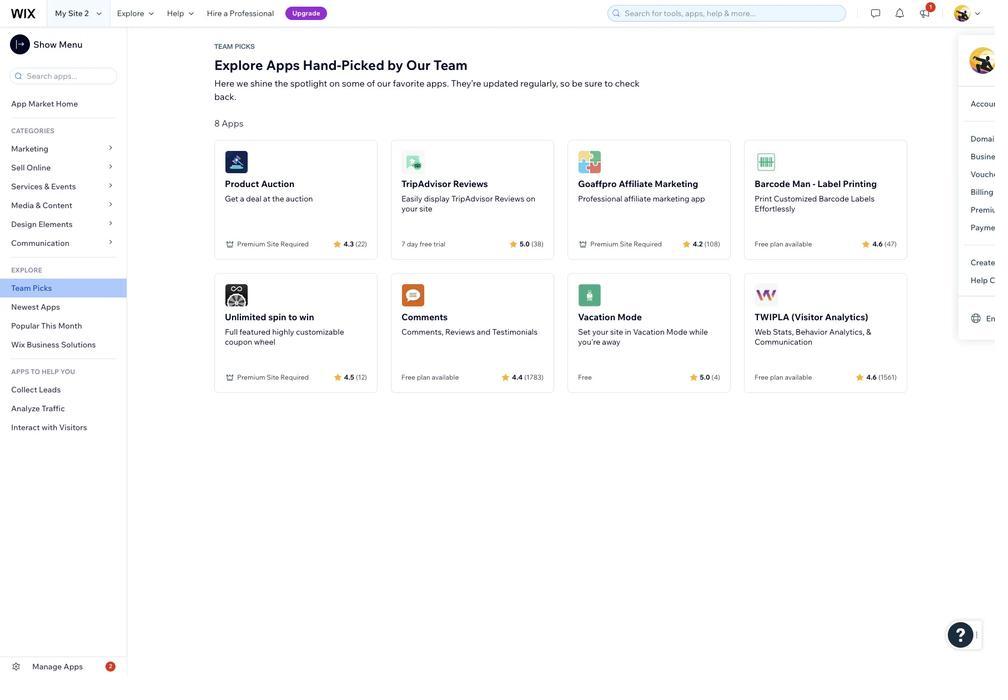 Task type: vqa. For each thing, say whether or not it's contained in the screenshot.
Music
no



Task type: describe. For each thing, give the bounding box(es) containing it.
spin
[[269, 312, 287, 323]]

billing link
[[962, 183, 996, 201]]

analyze
[[11, 404, 40, 414]]

my site 2
[[55, 8, 89, 18]]

popular
[[11, 321, 39, 331]]

1 vertical spatial barcode
[[819, 194, 850, 204]]

0 horizontal spatial 2
[[84, 8, 89, 18]]

plan for comments,
[[417, 373, 431, 382]]

apps for 8
[[222, 118, 244, 129]]

apps for manage
[[64, 662, 83, 672]]

1 vertical spatial reviews
[[495, 194, 525, 204]]

plan for man
[[771, 240, 784, 248]]

set
[[578, 327, 591, 337]]

sell online link
[[0, 158, 127, 177]]

categories
[[11, 127, 54, 135]]

professional inside goaffpro affiliate marketing professional affiliate marketing app
[[578, 194, 623, 204]]

help for help
[[167, 8, 184, 18]]

wix business solutions link
[[0, 336, 127, 355]]

available for comments,
[[432, 373, 459, 382]]

manage
[[32, 662, 62, 672]]

en link
[[962, 310, 996, 327]]

team picks link
[[0, 279, 127, 298]]

barcode man - label printing print customized barcode labels effortlessly
[[755, 178, 878, 214]]

wix
[[11, 340, 25, 350]]

updated
[[484, 78, 519, 89]]

show
[[33, 39, 57, 50]]

man
[[793, 178, 811, 189]]

create link
[[962, 254, 996, 272]]

full
[[225, 327, 238, 337]]

help c
[[971, 276, 996, 286]]

customized
[[774, 194, 818, 204]]

the inside product auction get a deal at the auction
[[272, 194, 284, 204]]

apps for explore
[[266, 57, 300, 73]]

1 horizontal spatial mode
[[667, 327, 688, 337]]

site for goaffpro affiliate marketing
[[620, 240, 633, 248]]

apps.
[[427, 78, 449, 89]]

explore for explore
[[117, 8, 144, 18]]

app
[[11, 99, 27, 109]]

0 vertical spatial team
[[215, 43, 233, 51]]

testimonials
[[493, 327, 538, 337]]

your inside the vacation mode set your site in vacation mode while you're away
[[593, 327, 609, 337]]

team inside sidebar element
[[11, 283, 31, 293]]

available for (visitor
[[785, 373, 813, 382]]

payme
[[971, 223, 996, 233]]

0 vertical spatial barcode
[[755, 178, 791, 189]]

premium for win
[[237, 373, 265, 382]]

barcode man - label printing logo image
[[755, 151, 779, 174]]

domain link
[[962, 130, 996, 148]]

4.6 (1561)
[[867, 373, 897, 381]]

premiu
[[971, 205, 996, 215]]

to inside here we shine the spotlight on some of our favorite apps. they're updated regularly, so be sure to check back.
[[605, 78, 613, 89]]

so
[[561, 78, 570, 89]]

site inside the vacation mode set your site in vacation mode while you're away
[[611, 327, 624, 337]]

app market home
[[11, 99, 78, 109]]

interact with visitors
[[11, 423, 87, 433]]

events
[[51, 182, 76, 192]]

domain
[[971, 134, 996, 144]]

popular this month
[[11, 321, 82, 331]]

easily
[[402, 194, 423, 204]]

services & events link
[[0, 177, 127, 196]]

7
[[402, 240, 406, 248]]

0 vertical spatial professional
[[230, 8, 274, 18]]

goaffpro affiliate marketing logo image
[[578, 151, 602, 174]]

our
[[377, 78, 391, 89]]

to
[[31, 368, 40, 376]]

premium for a
[[237, 240, 265, 248]]

shine
[[251, 78, 273, 89]]

comments logo image
[[402, 284, 425, 307]]

analytics)
[[826, 312, 869, 323]]

comments comments, reviews and testimonials
[[402, 312, 538, 337]]

you
[[60, 368, 75, 376]]

1 horizontal spatial vacation
[[634, 327, 665, 337]]

online
[[27, 163, 51, 173]]

8 apps
[[215, 118, 244, 129]]

manage apps
[[32, 662, 83, 672]]

comments
[[402, 312, 448, 323]]

you're
[[578, 337, 601, 347]]

2 horizontal spatial team
[[434, 57, 468, 73]]

hand-
[[303, 57, 341, 73]]

elements
[[38, 220, 73, 230]]

explore for explore apps hand-picked by our team
[[215, 57, 263, 73]]

1 horizontal spatial team picks
[[215, 43, 255, 51]]

vouche link
[[962, 166, 996, 183]]

free for twipla (visitor analytics)
[[755, 373, 769, 382]]

newest apps link
[[0, 298, 127, 317]]

5.0 for tripadvisor reviews
[[520, 240, 530, 248]]

show menu
[[33, 39, 83, 50]]

traffic
[[42, 404, 65, 414]]

& for content
[[36, 201, 41, 211]]

effortlessly
[[755, 204, 796, 214]]

to inside 'unlimited spin to win full featured highly customizable coupon wheel'
[[289, 312, 298, 323]]

tripadvisor reviews logo image
[[402, 151, 425, 174]]

label
[[818, 178, 842, 189]]

analyze traffic link
[[0, 400, 127, 418]]

available for man
[[785, 240, 813, 248]]

wix business solutions
[[11, 340, 96, 350]]

5.0 for vacation mode
[[700, 373, 710, 381]]

design elements link
[[0, 215, 127, 234]]

1 vertical spatial tripadvisor
[[452, 194, 493, 204]]

premium site required for win
[[237, 373, 309, 382]]

reviews inside comments comments, reviews and testimonials
[[446, 327, 475, 337]]

free plan available for comments,
[[402, 373, 459, 382]]

vacation mode set your site in vacation mode while you're away
[[578, 312, 709, 347]]

help
[[42, 368, 59, 376]]

create
[[971, 258, 996, 268]]

auction
[[286, 194, 313, 204]]

deal
[[246, 194, 262, 204]]

(47)
[[885, 240, 897, 248]]

goaffpro
[[578, 178, 617, 189]]

payme link
[[962, 219, 996, 237]]

0 horizontal spatial mode
[[618, 312, 642, 323]]

market
[[28, 99, 54, 109]]

premium site required for a
[[237, 240, 309, 248]]

services & events
[[11, 182, 76, 192]]

billing
[[971, 187, 994, 197]]

free down you're
[[578, 373, 592, 382]]

upgrade
[[293, 9, 320, 17]]

site for product auction
[[267, 240, 279, 248]]

0 vertical spatial tripadvisor
[[402, 178, 451, 189]]

communication inside twipla (visitor analytics) web stats, behavior analytics, & communication
[[755, 337, 813, 347]]

labels
[[851, 194, 875, 204]]

favorite
[[393, 78, 425, 89]]

my
[[55, 8, 66, 18]]

interact with visitors link
[[0, 418, 127, 437]]

auction
[[261, 178, 295, 189]]

premium for professional
[[591, 240, 619, 248]]

customizable
[[296, 327, 344, 337]]

4.5
[[344, 373, 354, 381]]



Task type: locate. For each thing, give the bounding box(es) containing it.
show menu button
[[10, 34, 83, 54]]

2 right "my"
[[84, 8, 89, 18]]

apps for newest
[[41, 302, 60, 312]]

design
[[11, 220, 37, 230]]

8
[[215, 118, 220, 129]]

0 vertical spatial to
[[605, 78, 613, 89]]

0 horizontal spatial explore
[[117, 8, 144, 18]]

0 vertical spatial &
[[44, 182, 49, 192]]

0 horizontal spatial vacation
[[578, 312, 616, 323]]

team down explore at the left of the page
[[11, 283, 31, 293]]

we
[[237, 78, 249, 89]]

analytics,
[[830, 327, 865, 337]]

premium up vacation mode logo
[[591, 240, 619, 248]]

plan down stats,
[[771, 373, 784, 382]]

print
[[755, 194, 773, 204]]

(108)
[[705, 240, 721, 248]]

marketing inside goaffpro affiliate marketing professional affiliate marketing app
[[655, 178, 699, 189]]

team picks inside sidebar element
[[11, 283, 52, 293]]

professional right hire
[[230, 8, 274, 18]]

and
[[477, 327, 491, 337]]

leads
[[39, 385, 61, 395]]

app
[[692, 194, 706, 204]]

explore up we
[[215, 57, 263, 73]]

apps
[[11, 368, 29, 376]]

on inside tripadvisor reviews easily display tripadvisor reviews on your site
[[527, 194, 536, 204]]

1 horizontal spatial communication
[[755, 337, 813, 347]]

& left events
[[44, 182, 49, 192]]

free plan available for man
[[755, 240, 813, 248]]

content
[[43, 201, 72, 211]]

analyze traffic
[[11, 404, 65, 414]]

explore apps hand-picked by our team
[[215, 57, 468, 73]]

apps right the manage
[[64, 662, 83, 672]]

to left "win"
[[289, 312, 298, 323]]

highly
[[272, 327, 294, 337]]

0 horizontal spatial your
[[402, 204, 418, 214]]

4.6 for twipla (visitor analytics)
[[867, 373, 877, 381]]

1 horizontal spatial team
[[215, 43, 233, 51]]

apps
[[266, 57, 300, 73], [222, 118, 244, 129], [41, 302, 60, 312], [64, 662, 83, 672]]

sell
[[11, 163, 25, 173]]

help for help c
[[971, 276, 989, 286]]

site for unlimited spin to win
[[267, 373, 279, 382]]

1 vertical spatial &
[[36, 201, 41, 211]]

0 vertical spatial 5.0
[[520, 240, 530, 248]]

busine
[[971, 152, 996, 162]]

1 horizontal spatial site
[[611, 327, 624, 337]]

5.0 (38)
[[520, 240, 544, 248]]

2 inside sidebar element
[[109, 664, 112, 671]]

1 horizontal spatial professional
[[578, 194, 623, 204]]

2 vertical spatial reviews
[[446, 327, 475, 337]]

required for affiliate
[[634, 240, 662, 248]]

on up 5.0 (38)
[[527, 194, 536, 204]]

1 vertical spatial mode
[[667, 327, 688, 337]]

0 vertical spatial a
[[224, 8, 228, 18]]

1 vertical spatial professional
[[578, 194, 623, 204]]

available down effortlessly
[[785, 240, 813, 248]]

sure
[[585, 78, 603, 89]]

professional down goaffpro
[[578, 194, 623, 204]]

mode left while
[[667, 327, 688, 337]]

0 horizontal spatial on
[[330, 78, 340, 89]]

collect leads link
[[0, 381, 127, 400]]

a inside product auction get a deal at the auction
[[240, 194, 244, 204]]

1 vertical spatial help
[[971, 276, 989, 286]]

plan for (visitor
[[771, 373, 784, 382]]

affiliate
[[625, 194, 651, 204]]

4.6 for barcode man - label printing
[[873, 240, 883, 248]]

vacation right in
[[634, 327, 665, 337]]

& right analytics,
[[867, 327, 872, 337]]

unlimited
[[225, 312, 267, 323]]

plan
[[771, 240, 784, 248], [417, 373, 431, 382], [771, 373, 784, 382]]

stats,
[[774, 327, 794, 337]]

spotlight
[[290, 78, 328, 89]]

1 vertical spatial 4.6
[[867, 373, 877, 381]]

premium
[[237, 240, 265, 248], [591, 240, 619, 248], [237, 373, 265, 382]]

site up free
[[420, 204, 433, 214]]

2 horizontal spatial &
[[867, 327, 872, 337]]

premium down deal
[[237, 240, 265, 248]]

barcode down label
[[819, 194, 850, 204]]

premium site required down at
[[237, 240, 309, 248]]

required down auction
[[281, 240, 309, 248]]

help left c
[[971, 276, 989, 286]]

busine link
[[962, 148, 996, 166]]

vacation mode logo image
[[578, 284, 602, 307]]

0 horizontal spatial picks
[[33, 283, 52, 293]]

0 vertical spatial mode
[[618, 312, 642, 323]]

help inside help c link
[[971, 276, 989, 286]]

on
[[330, 78, 340, 89], [527, 194, 536, 204]]

0 horizontal spatial help
[[167, 8, 184, 18]]

0 vertical spatial vacation
[[578, 312, 616, 323]]

1 vertical spatial 2
[[109, 664, 112, 671]]

1 vertical spatial a
[[240, 194, 244, 204]]

apps up this
[[41, 302, 60, 312]]

1 vertical spatial vacation
[[634, 327, 665, 337]]

hire
[[207, 8, 222, 18]]

4.3 (22)
[[344, 240, 367, 248]]

2 vertical spatial team
[[11, 283, 31, 293]]

5.0 left (38) at the top
[[520, 240, 530, 248]]

affiliate
[[619, 178, 653, 189]]

free down web
[[755, 373, 769, 382]]

available down behavior
[[785, 373, 813, 382]]

picks inside team picks link
[[33, 283, 52, 293]]

0 vertical spatial the
[[275, 78, 288, 89]]

plan down effortlessly
[[771, 240, 784, 248]]

1 horizontal spatial help
[[971, 276, 989, 286]]

with
[[42, 423, 57, 433]]

a right get
[[240, 194, 244, 204]]

premium site required for professional
[[591, 240, 662, 248]]

Search for tools, apps, help & more... field
[[622, 6, 843, 21]]

1 vertical spatial explore
[[215, 57, 263, 73]]

required
[[281, 240, 309, 248], [634, 240, 662, 248], [281, 373, 309, 382]]

free for barcode man - label printing
[[755, 240, 769, 248]]

2 vertical spatial &
[[867, 327, 872, 337]]

free plan available for (visitor
[[755, 373, 813, 382]]

1 vertical spatial on
[[527, 194, 536, 204]]

site down 'affiliate'
[[620, 240, 633, 248]]

team picks down hire a professional link
[[215, 43, 255, 51]]

1 vertical spatial 5.0
[[700, 373, 710, 381]]

1 horizontal spatial your
[[593, 327, 609, 337]]

a right hire
[[224, 8, 228, 18]]

newest
[[11, 302, 39, 312]]

1 vertical spatial team picks
[[11, 283, 52, 293]]

(4)
[[712, 373, 721, 381]]

available down comments,
[[432, 373, 459, 382]]

0 horizontal spatial a
[[224, 8, 228, 18]]

be
[[572, 78, 583, 89]]

premium down coupon
[[237, 373, 265, 382]]

communication inside communication link
[[11, 238, 71, 248]]

site left in
[[611, 327, 624, 337]]

marketing inside sidebar element
[[11, 144, 48, 154]]

team up apps.
[[434, 57, 468, 73]]

site
[[420, 204, 433, 214], [611, 327, 624, 337]]

0 vertical spatial explore
[[117, 8, 144, 18]]

vacation up set
[[578, 312, 616, 323]]

sidebar element
[[0, 27, 127, 677]]

while
[[690, 327, 709, 337]]

1 horizontal spatial &
[[44, 182, 49, 192]]

picks down hire a professional link
[[235, 43, 255, 51]]

unlimited spin to win logo image
[[225, 284, 248, 307]]

your left display
[[402, 204, 418, 214]]

goaffpro affiliate marketing professional affiliate marketing app
[[578, 178, 706, 204]]

0 vertical spatial communication
[[11, 238, 71, 248]]

your inside tripadvisor reviews easily display tripadvisor reviews on your site
[[402, 204, 418, 214]]

required for spin
[[281, 373, 309, 382]]

premium site required down "wheel" at the left of page
[[237, 373, 309, 382]]

tripadvisor up display
[[402, 178, 451, 189]]

4.6 left '(47)'
[[873, 240, 883, 248]]

free plan available down effortlessly
[[755, 240, 813, 248]]

marketing link
[[0, 139, 127, 158]]

marketing down categories
[[11, 144, 48, 154]]

communication down design elements at the top left
[[11, 238, 71, 248]]

0 vertical spatial marketing
[[11, 144, 48, 154]]

the right shine
[[275, 78, 288, 89]]

1 vertical spatial marketing
[[655, 178, 699, 189]]

1 horizontal spatial to
[[605, 78, 613, 89]]

here we shine the spotlight on some of our favorite apps. they're updated regularly, so be sure to check back.
[[215, 78, 640, 102]]

required for auction
[[281, 240, 309, 248]]

free plan available down stats,
[[755, 373, 813, 382]]

1 horizontal spatial picks
[[235, 43, 255, 51]]

1 vertical spatial to
[[289, 312, 298, 323]]

unlimited spin to win full featured highly customizable coupon wheel
[[225, 312, 344, 347]]

back.
[[215, 91, 237, 102]]

month
[[58, 321, 82, 331]]

required down 'affiliate'
[[634, 240, 662, 248]]

on inside here we shine the spotlight on some of our favorite apps. they're updated regularly, so be sure to check back.
[[330, 78, 340, 89]]

comments,
[[402, 327, 444, 337]]

free
[[420, 240, 432, 248]]

0 vertical spatial picks
[[235, 43, 255, 51]]

picks up newest apps
[[33, 283, 52, 293]]

marketing up marketing
[[655, 178, 699, 189]]

a inside hire a professional link
[[224, 8, 228, 18]]

& for events
[[44, 182, 49, 192]]

4.3
[[344, 240, 354, 248]]

0 horizontal spatial team
[[11, 283, 31, 293]]

1 vertical spatial communication
[[755, 337, 813, 347]]

free down effortlessly
[[755, 240, 769, 248]]

0 horizontal spatial 5.0
[[520, 240, 530, 248]]

5.0 left (4) at right bottom
[[700, 373, 710, 381]]

help inside help button
[[167, 8, 184, 18]]

mode up in
[[618, 312, 642, 323]]

required down highly
[[281, 373, 309, 382]]

twipla
[[755, 312, 790, 323]]

0 horizontal spatial marketing
[[11, 144, 48, 154]]

coupon
[[225, 337, 252, 347]]

free for comments
[[402, 373, 416, 382]]

0 vertical spatial your
[[402, 204, 418, 214]]

1 horizontal spatial 5.0
[[700, 373, 710, 381]]

1 vertical spatial picks
[[33, 283, 52, 293]]

Search apps... field
[[23, 68, 113, 84]]

to right the sure
[[605, 78, 613, 89]]

here
[[215, 78, 235, 89]]

0 horizontal spatial &
[[36, 201, 41, 211]]

product auction logo image
[[225, 151, 248, 174]]

1 horizontal spatial 2
[[109, 664, 112, 671]]

trial
[[434, 240, 446, 248]]

7 day free trial
[[402, 240, 446, 248]]

site right "my"
[[68, 8, 83, 18]]

hire a professional
[[207, 8, 274, 18]]

0 vertical spatial site
[[420, 204, 433, 214]]

tripadvisor right display
[[452, 194, 493, 204]]

0 vertical spatial help
[[167, 8, 184, 18]]

1
[[930, 3, 933, 11]]

0 horizontal spatial barcode
[[755, 178, 791, 189]]

free plan available down comments,
[[402, 373, 459, 382]]

tripadvisor reviews easily display tripadvisor reviews on your site
[[402, 178, 536, 214]]

0 horizontal spatial communication
[[11, 238, 71, 248]]

1 vertical spatial team
[[434, 57, 468, 73]]

0 horizontal spatial professional
[[230, 8, 274, 18]]

4.4 (1783)
[[512, 373, 544, 381]]

barcode up print
[[755, 178, 791, 189]]

the right at
[[272, 194, 284, 204]]

0 horizontal spatial team picks
[[11, 283, 52, 293]]

0 vertical spatial 4.6
[[873, 240, 883, 248]]

apps right 8
[[222, 118, 244, 129]]

communication down twipla
[[755, 337, 813, 347]]

1 horizontal spatial barcode
[[819, 194, 850, 204]]

4.6 left (1561)
[[867, 373, 877, 381]]

1 horizontal spatial marketing
[[655, 178, 699, 189]]

sell online
[[11, 163, 51, 173]]

on left some on the top of page
[[330, 78, 340, 89]]

team down hire
[[215, 43, 233, 51]]

help left hire
[[167, 8, 184, 18]]

check
[[615, 78, 640, 89]]

apps up shine
[[266, 57, 300, 73]]

away
[[603, 337, 621, 347]]

reviews
[[453, 178, 488, 189], [495, 194, 525, 204], [446, 327, 475, 337]]

twipla (visitor analytics) logo image
[[755, 284, 779, 307]]

plan down comments,
[[417, 373, 431, 382]]

site inside tripadvisor reviews easily display tripadvisor reviews on your site
[[420, 204, 433, 214]]

1 vertical spatial site
[[611, 327, 624, 337]]

home
[[56, 99, 78, 109]]

0 horizontal spatial to
[[289, 312, 298, 323]]

site down "wheel" at the left of page
[[267, 373, 279, 382]]

1 vertical spatial the
[[272, 194, 284, 204]]

interact
[[11, 423, 40, 433]]

0 horizontal spatial site
[[420, 204, 433, 214]]

the inside here we shine the spotlight on some of our favorite apps. they're updated regularly, so be sure to check back.
[[275, 78, 288, 89]]

1 vertical spatial your
[[593, 327, 609, 337]]

1 horizontal spatial explore
[[215, 57, 263, 73]]

2 right manage apps
[[109, 664, 112, 671]]

0 vertical spatial team picks
[[215, 43, 255, 51]]

by
[[388, 57, 404, 73]]

site down at
[[267, 240, 279, 248]]

premium site required down 'affiliate'
[[591, 240, 662, 248]]

& right media
[[36, 201, 41, 211]]

0 vertical spatial reviews
[[453, 178, 488, 189]]

design elements
[[11, 220, 73, 230]]

1 horizontal spatial a
[[240, 194, 244, 204]]

your right set
[[593, 327, 609, 337]]

4.6 (47)
[[873, 240, 897, 248]]

explore
[[11, 266, 42, 275]]

app market home link
[[0, 94, 127, 113]]

web
[[755, 327, 772, 337]]

team picks down explore at the left of the page
[[11, 283, 52, 293]]

& inside twipla (visitor analytics) web stats, behavior analytics, & communication
[[867, 327, 872, 337]]

media & content link
[[0, 196, 127, 215]]

in
[[625, 327, 632, 337]]

free right (12)
[[402, 373, 416, 382]]

twipla (visitor analytics) web stats, behavior analytics, & communication
[[755, 312, 872, 347]]

1 horizontal spatial on
[[527, 194, 536, 204]]

0 vertical spatial 2
[[84, 8, 89, 18]]

the
[[275, 78, 288, 89], [272, 194, 284, 204]]

0 vertical spatial on
[[330, 78, 340, 89]]

4.2
[[693, 240, 703, 248]]

upgrade button
[[286, 7, 327, 20]]

explore left help button
[[117, 8, 144, 18]]

(visitor
[[792, 312, 824, 323]]

c
[[990, 276, 996, 286]]



